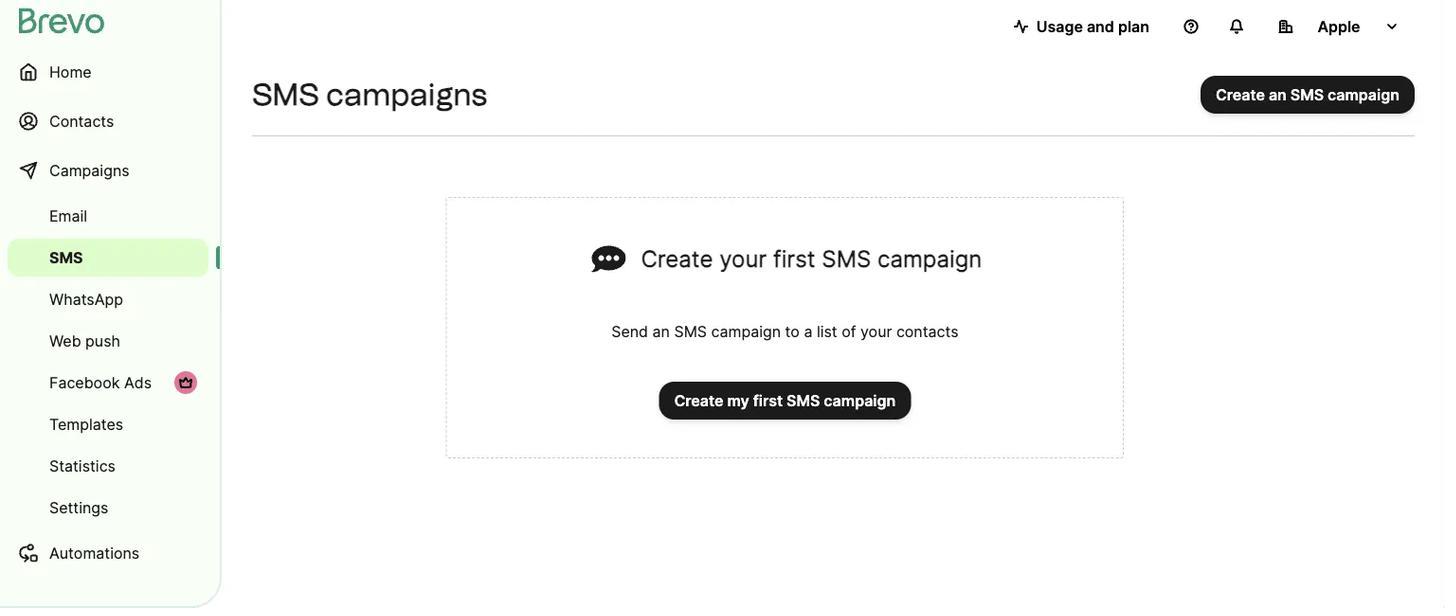 Task type: vqa. For each thing, say whether or not it's contained in the screenshot.
Statistics
yes



Task type: describe. For each thing, give the bounding box(es) containing it.
campaigns
[[49, 161, 130, 180]]

home link
[[8, 49, 209, 95]]

contacts
[[897, 322, 959, 341]]

apple
[[1318, 17, 1361, 36]]

create an sms campaign button
[[1201, 76, 1415, 114]]

0 horizontal spatial your
[[720, 245, 767, 273]]

whatsapp link
[[8, 281, 209, 319]]

campaigns link
[[8, 148, 209, 193]]

list
[[817, 322, 838, 341]]

templates
[[49, 415, 123, 434]]

settings
[[49, 499, 108, 517]]

web
[[49, 332, 81, 350]]

1 vertical spatial your
[[861, 322, 892, 341]]

usage and plan button
[[999, 8, 1165, 46]]

campaigns
[[326, 76, 488, 113]]

settings link
[[8, 489, 209, 527]]

apple button
[[1264, 8, 1415, 46]]

facebook ads link
[[8, 364, 209, 402]]

create for create an sms campaign
[[1216, 85, 1265, 104]]

sms campaigns
[[252, 76, 488, 113]]

an for create
[[1269, 85, 1287, 104]]

a
[[804, 322, 813, 341]]

send an sms campaign to a list of your contacts
[[612, 322, 959, 341]]

whatsapp
[[49, 290, 123, 309]]

create your first sms campaign
[[641, 245, 982, 273]]

my
[[728, 391, 750, 410]]

automations
[[49, 544, 140, 563]]

automations link
[[8, 531, 209, 576]]



Task type: locate. For each thing, give the bounding box(es) containing it.
2 vertical spatial create
[[674, 391, 724, 410]]

1 vertical spatial create
[[641, 245, 713, 273]]

to
[[785, 322, 800, 341]]

statistics link
[[8, 447, 209, 485]]

campaign
[[1328, 85, 1400, 104], [878, 245, 982, 273], [711, 322, 781, 341], [824, 391, 896, 410]]

an inside create an sms campaign button
[[1269, 85, 1287, 104]]

0 vertical spatial create
[[1216, 85, 1265, 104]]

of
[[842, 322, 856, 341]]

facebook
[[49, 373, 120, 392]]

statistics
[[49, 457, 116, 475]]

first for my
[[753, 391, 783, 410]]

your
[[720, 245, 767, 273], [861, 322, 892, 341]]

campaign down apple "button"
[[1328, 85, 1400, 104]]

an right the send
[[653, 322, 670, 341]]

create for create your first sms campaign
[[641, 245, 713, 273]]

create an sms campaign
[[1216, 85, 1400, 104]]

create
[[1216, 85, 1265, 104], [641, 245, 713, 273], [674, 391, 724, 410]]

usage
[[1037, 17, 1083, 36]]

campaign down 'of'
[[824, 391, 896, 410]]

left___rvooi image
[[178, 375, 193, 391]]

0 vertical spatial your
[[720, 245, 767, 273]]

usage and plan
[[1037, 17, 1150, 36]]

web push link
[[8, 322, 209, 360]]

1 vertical spatial first
[[753, 391, 783, 410]]

an down apple "button"
[[1269, 85, 1287, 104]]

contacts link
[[8, 99, 209, 144]]

0 vertical spatial first
[[774, 245, 816, 273]]

create my first sms campaign
[[674, 391, 896, 410]]

first inside button
[[753, 391, 783, 410]]

ads
[[124, 373, 152, 392]]

1 vertical spatial an
[[653, 322, 670, 341]]

first
[[774, 245, 816, 273], [753, 391, 783, 410]]

1 horizontal spatial an
[[1269, 85, 1287, 104]]

an
[[1269, 85, 1287, 104], [653, 322, 670, 341]]

0 vertical spatial an
[[1269, 85, 1287, 104]]

sms link
[[8, 239, 209, 277]]

sms
[[252, 76, 319, 113], [1291, 85, 1324, 104], [822, 245, 871, 273], [49, 248, 83, 267], [674, 322, 707, 341], [787, 391, 820, 410]]

and
[[1087, 17, 1115, 36]]

campaign left to
[[711, 322, 781, 341]]

campaign up contacts
[[878, 245, 982, 273]]

web push
[[49, 332, 120, 350]]

send
[[612, 322, 648, 341]]

your right 'of'
[[861, 322, 892, 341]]

contacts
[[49, 112, 114, 130]]

1 horizontal spatial your
[[861, 322, 892, 341]]

templates link
[[8, 406, 209, 444]]

your up send an sms campaign to a list of your contacts
[[720, 245, 767, 273]]

email
[[49, 207, 87, 225]]

first right my
[[753, 391, 783, 410]]

create for create my first sms campaign
[[674, 391, 724, 410]]

home
[[49, 63, 92, 81]]

plan
[[1118, 17, 1150, 36]]

create my first sms campaign button
[[659, 382, 911, 420]]

email link
[[8, 197, 209, 235]]

first for your
[[774, 245, 816, 273]]

facebook ads
[[49, 373, 152, 392]]

0 horizontal spatial an
[[653, 322, 670, 341]]

an for send
[[653, 322, 670, 341]]

first up to
[[774, 245, 816, 273]]

push
[[85, 332, 120, 350]]



